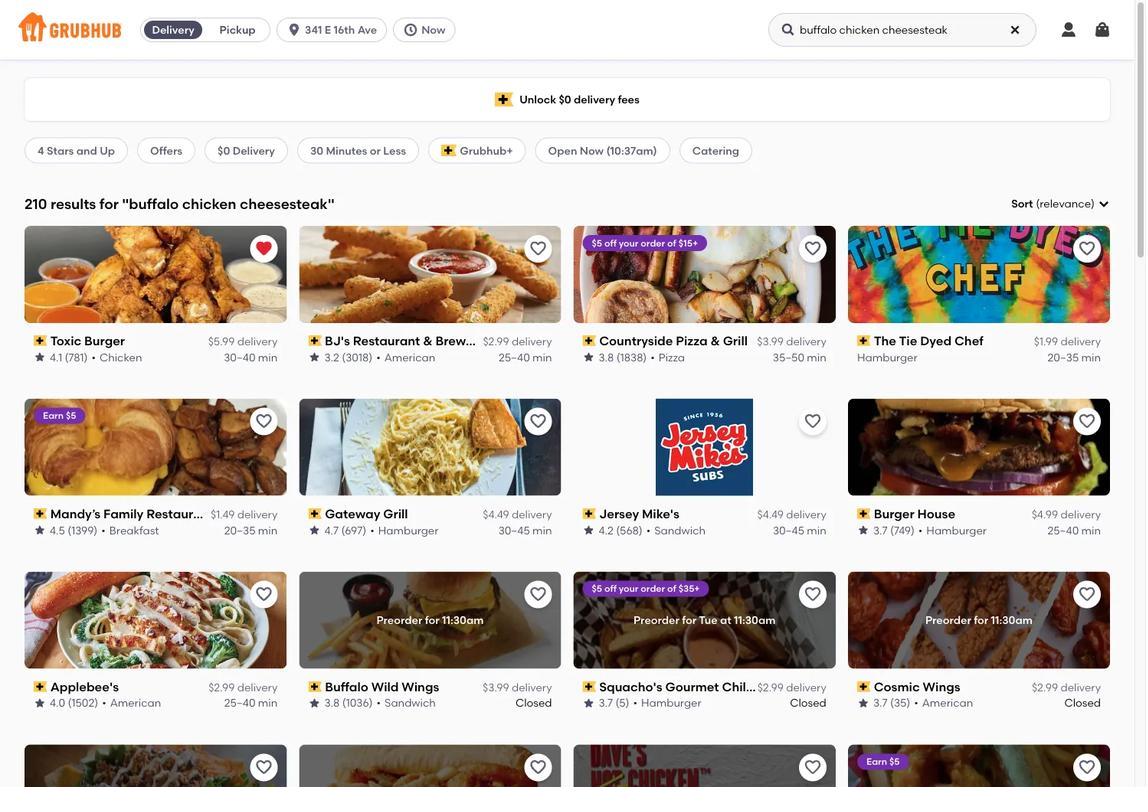 Task type: locate. For each thing, give the bounding box(es) containing it.
off for squacho's gourmet chili and nachos
[[605, 584, 617, 595]]

$0 up chicken
[[218, 144, 230, 157]]

earn $5 down 4.1
[[43, 411, 76, 422]]

1 vertical spatial $0
[[218, 144, 230, 157]]

1 horizontal spatial earn $5
[[867, 757, 900, 768]]

hamburger down house
[[927, 524, 987, 537]]

1 closed from the left
[[516, 697, 552, 710]]

0 horizontal spatial • hamburger
[[370, 524, 439, 537]]

order left $35+
[[641, 584, 665, 595]]

or
[[370, 144, 381, 157]]

0 vertical spatial $3.99 delivery
[[758, 335, 827, 348]]

1 horizontal spatial $4.49
[[758, 509, 784, 522]]

$1.49 delivery
[[211, 509, 278, 522]]

the
[[874, 334, 897, 349]]

sort ( relevance )
[[1012, 197, 1095, 210]]

• down jersey mike's at bottom right
[[647, 524, 651, 537]]

star icon image left 3.7 (35)
[[857, 698, 870, 710]]

• right (1399) on the left
[[101, 524, 106, 537]]

restaurant
[[353, 334, 420, 349], [147, 507, 214, 522]]

2 & from the left
[[711, 334, 720, 349]]

1 preorder from the left
[[377, 614, 423, 627]]

0 horizontal spatial 3.8
[[324, 697, 340, 710]]

delivery for burger house
[[1061, 509, 1101, 522]]

$3.99 delivery for countryside pizza & grill
[[758, 335, 827, 348]]

countryside
[[600, 334, 673, 349]]

25–40 min for restaurant
[[499, 351, 552, 364]]

20–35 down $1.99 delivery
[[1048, 351, 1079, 364]]

cosmic
[[874, 680, 920, 695]]

svg image
[[287, 22, 302, 38], [403, 22, 419, 38], [781, 22, 796, 38]]

hamburger for squacho's gourmet chili and nachos
[[642, 697, 702, 710]]

0 vertical spatial grubhub plus flag logo image
[[495, 92, 514, 107]]

1 horizontal spatial 30–45 min
[[773, 524, 827, 537]]

3 11:30am from the left
[[991, 614, 1033, 627]]

2 of from the top
[[668, 584, 677, 595]]

1 vertical spatial delivery
[[233, 144, 275, 157]]

3.8 down buffalo
[[324, 697, 340, 710]]

grubhub plus flag logo image left grubhub+
[[442, 144, 457, 157]]

0 vertical spatial sandwich
[[655, 524, 706, 537]]

burger house
[[874, 507, 956, 522]]

• for squacho's gourmet chili and nachos
[[633, 697, 638, 710]]

0 horizontal spatial and
[[76, 144, 97, 157]]

subscription pass image left mandy's
[[34, 509, 47, 520]]

3.7 (5)
[[599, 697, 630, 710]]

1 horizontal spatial • sandwich
[[647, 524, 706, 537]]

star icon image for gateway grill
[[308, 525, 321, 537]]

(5)
[[616, 697, 630, 710]]

burger
[[84, 334, 125, 349], [874, 507, 915, 522]]

$0
[[559, 93, 572, 106], [218, 144, 230, 157]]

4.0
[[50, 697, 65, 710]]

your left $15+
[[619, 237, 639, 249]]

• right (1502)
[[102, 697, 106, 710]]

None field
[[1012, 196, 1111, 212]]

save this restaurant button
[[525, 235, 552, 263], [799, 235, 827, 263], [1074, 235, 1101, 263], [250, 408, 278, 436], [525, 408, 552, 436], [799, 408, 827, 436], [1074, 408, 1101, 436], [250, 581, 278, 609], [525, 581, 552, 609], [799, 581, 827, 609], [1074, 581, 1101, 609], [250, 755, 278, 782], [525, 755, 552, 782], [799, 755, 827, 782], [1074, 755, 1101, 782]]

1 horizontal spatial • american
[[376, 351, 435, 364]]

star icon image for toxic burger
[[34, 351, 46, 364]]

bj's restaurant & brewhouse logo image
[[299, 226, 561, 323]]

0 horizontal spatial $3.99
[[483, 682, 509, 695]]

0 horizontal spatial wings
[[402, 680, 439, 695]]

star icon image for bj's restaurant & brewhouse
[[308, 351, 321, 364]]

1 vertical spatial pizza
[[659, 351, 685, 364]]

e
[[325, 23, 331, 36]]

subscription pass image
[[34, 336, 47, 347], [583, 336, 596, 347], [34, 509, 47, 520], [308, 509, 322, 520], [583, 509, 596, 520], [857, 682, 871, 693]]

0 horizontal spatial preorder
[[377, 614, 423, 627]]

& left brewhouse
[[423, 334, 433, 349]]

1 horizontal spatial 3.8
[[599, 351, 614, 364]]

& down countryside pizza & grill logo
[[711, 334, 720, 349]]

1 horizontal spatial american
[[384, 351, 435, 364]]

restaurant up (3018)
[[353, 334, 420, 349]]

wings right wild
[[402, 680, 439, 695]]

1 vertical spatial 20–35
[[224, 524, 256, 537]]

1 preorder for 11:30am from the left
[[377, 614, 484, 627]]

0 vertical spatial 20–35 min
[[1048, 351, 1101, 364]]

1 30–45 min from the left
[[499, 524, 552, 537]]

$2.99 delivery for bj's restaurant & brewhouse
[[483, 335, 552, 348]]

• down buffalo wild wings
[[377, 697, 381, 710]]

2 horizontal spatial preorder
[[926, 614, 972, 627]]

cheesesteak"
[[240, 196, 335, 212]]

0 horizontal spatial $0
[[218, 144, 230, 157]]

star icon image left the 3.8 (1036)
[[308, 698, 321, 710]]

4 stars and up
[[38, 144, 115, 157]]

svg image
[[1060, 21, 1078, 39], [1094, 21, 1112, 39], [1009, 24, 1022, 36], [1098, 198, 1111, 210]]

(35)
[[890, 697, 911, 710]]

2 horizontal spatial • american
[[914, 697, 974, 710]]

delivery left pickup
[[152, 23, 194, 36]]

1 30–45 from the left
[[499, 524, 530, 537]]

0 vertical spatial delivery
[[152, 23, 194, 36]]

25–40 for restaurant
[[499, 351, 530, 364]]

0 vertical spatial of
[[668, 237, 677, 249]]

2 order from the top
[[641, 584, 665, 595]]

subscription pass image
[[308, 336, 322, 347], [857, 336, 871, 347], [857, 509, 871, 520], [34, 682, 47, 693], [308, 682, 322, 693], [583, 682, 596, 693]]

svg image inside now button
[[403, 22, 419, 38]]

squacho's
[[600, 680, 663, 695]]

1 of from the top
[[668, 237, 677, 249]]

1 vertical spatial grubhub plus flag logo image
[[442, 144, 457, 157]]

• down gateway grill
[[370, 524, 374, 537]]

25–40
[[499, 351, 530, 364], [1048, 524, 1079, 537], [224, 697, 256, 710]]

delivery for buffalo wild wings
[[512, 682, 552, 695]]

20–35
[[1048, 351, 1079, 364], [224, 524, 256, 537]]

1 horizontal spatial 11:30am
[[734, 614, 776, 627]]

sandwich down mike's
[[655, 524, 706, 537]]

restaurant up breakfast
[[147, 507, 214, 522]]

1 vertical spatial your
[[619, 584, 639, 595]]

tue
[[699, 614, 718, 627]]

svg image for 341 e 16th ave
[[287, 22, 302, 38]]

• sandwich down wild
[[377, 697, 436, 710]]

1 svg image from the left
[[287, 22, 302, 38]]

preorder
[[377, 614, 423, 627], [634, 614, 680, 627], [926, 614, 972, 627]]

burger up • chicken
[[84, 334, 125, 349]]

1 $4.49 from the left
[[483, 509, 509, 522]]

• right (3018)
[[376, 351, 380, 364]]

1 horizontal spatial svg image
[[403, 22, 419, 38]]

2 preorder for 11:30am from the left
[[926, 614, 1033, 627]]

• american down "cosmic wings"
[[914, 697, 974, 710]]

1 horizontal spatial sandwich
[[655, 524, 706, 537]]

30–40
[[224, 351, 256, 364]]

30–45 min
[[499, 524, 552, 537], [773, 524, 827, 537]]

3.8 (1838)
[[599, 351, 647, 364]]

0 horizontal spatial 20–35 min
[[224, 524, 278, 537]]

star icon image left 4.0
[[34, 698, 46, 710]]

0 vertical spatial now
[[422, 23, 446, 36]]

sandwich down wild
[[385, 697, 436, 710]]

0 vertical spatial order
[[641, 237, 665, 249]]

subscription pass image for mandy's family restaurant
[[34, 509, 47, 520]]

your for squacho's gourmet chili and nachos
[[619, 584, 639, 595]]

• right the (35)
[[914, 697, 919, 710]]

jersey mike's logo image
[[656, 399, 754, 496]]

0 vertical spatial 25–40 min
[[499, 351, 552, 364]]

less
[[383, 144, 406, 157]]

star icon image left 3.7 (5)
[[583, 698, 595, 710]]

• right (5)
[[633, 697, 638, 710]]

and
[[76, 144, 97, 157], [753, 680, 777, 695]]

star icon image for jersey mike's
[[583, 525, 595, 537]]

2 vertical spatial 25–40 min
[[224, 697, 278, 710]]

0 horizontal spatial $3.99 delivery
[[483, 682, 552, 695]]

0 vertical spatial off
[[605, 237, 617, 249]]

3.8 left the (1838)
[[599, 351, 614, 364]]

2 horizontal spatial 11:30am
[[991, 614, 1033, 627]]

star icon image left 3.7 (749)
[[857, 525, 870, 537]]

0 horizontal spatial delivery
[[152, 23, 194, 36]]

• for applebee's
[[102, 697, 106, 710]]

30–40 min
[[224, 351, 278, 364]]

american down bj's restaurant & brewhouse
[[384, 351, 435, 364]]

0 horizontal spatial preorder for 11:30am
[[377, 614, 484, 627]]

30–45
[[499, 524, 530, 537], [773, 524, 805, 537]]

earn
[[43, 411, 64, 422], [867, 757, 887, 768]]

$2.99 delivery for applebee's
[[209, 682, 278, 695]]

delivery button
[[141, 18, 206, 42]]

20–35 min down $1.49 delivery
[[224, 524, 278, 537]]

• sandwich
[[647, 524, 706, 537], [377, 697, 436, 710]]

toxic burger
[[50, 334, 125, 349]]

now right "ave"
[[422, 23, 446, 36]]

grubhub plus flag logo image
[[495, 92, 514, 107], [442, 144, 457, 157]]

0 vertical spatial earn
[[43, 411, 64, 422]]

3.7 left the (35)
[[874, 697, 888, 710]]

bj's restaurant & brewhouse
[[325, 334, 502, 349]]

now right open
[[580, 144, 604, 157]]

star icon image
[[34, 351, 46, 364], [308, 351, 321, 364], [583, 351, 595, 364], [34, 525, 46, 537], [308, 525, 321, 537], [583, 525, 595, 537], [857, 525, 870, 537], [34, 698, 46, 710], [308, 698, 321, 710], [583, 698, 595, 710], [857, 698, 870, 710]]

star icon image left 3.8 (1838)
[[583, 351, 595, 364]]

american right (1502)
[[110, 697, 161, 710]]

preorder up wild
[[377, 614, 423, 627]]

subscription pass image for jersey mike's
[[583, 509, 596, 520]]

30–45 min for gateway grill
[[499, 524, 552, 537]]

earn down 3.7 (35)
[[867, 757, 887, 768]]

30 minutes or less
[[310, 144, 406, 157]]

order left $15+
[[641, 237, 665, 249]]

3.7 for burger house
[[874, 524, 888, 537]]

min for bj's restaurant & brewhouse
[[533, 351, 552, 364]]

1 vertical spatial burger
[[874, 507, 915, 522]]

countryside pizza & grill
[[600, 334, 748, 349]]

2 vertical spatial 25–40
[[224, 697, 256, 710]]

0 vertical spatial pizza
[[676, 334, 708, 349]]

1 horizontal spatial preorder
[[634, 614, 680, 627]]

subscription pass image left bj's at the top of the page
[[308, 336, 322, 347]]

1 off from the top
[[605, 237, 617, 249]]

min for toxic burger
[[258, 351, 278, 364]]

grubhub plus flag logo image left the unlock
[[495, 92, 514, 107]]

0 vertical spatial $3.99
[[758, 335, 784, 348]]

0 vertical spatial grill
[[723, 334, 748, 349]]

star icon image for countryside pizza & grill
[[583, 351, 595, 364]]

$2.99 delivery
[[483, 335, 552, 348], [209, 682, 278, 695], [758, 682, 827, 695], [1032, 682, 1101, 695]]

25–40 for house
[[1048, 524, 1079, 537]]

2 horizontal spatial • hamburger
[[919, 524, 987, 537]]

earn $5 down 3.7 (35)
[[867, 757, 900, 768]]

save this restaurant image for applebee's
[[255, 586, 273, 604]]

1 horizontal spatial now
[[580, 144, 604, 157]]

subscription pass image for buffalo wild wings
[[308, 682, 322, 693]]

pizza
[[676, 334, 708, 349], [659, 351, 685, 364]]

1 horizontal spatial 25–40 min
[[499, 351, 552, 364]]

wings right cosmic
[[923, 680, 961, 695]]

pizza down the countryside pizza & grill
[[659, 351, 685, 364]]

3.7 left (5)
[[599, 697, 613, 710]]

order for countryside
[[641, 237, 665, 249]]

grill down countryside pizza & grill logo
[[723, 334, 748, 349]]

• american right (1502)
[[102, 697, 161, 710]]

subscription pass image left jersey
[[583, 509, 596, 520]]

sort
[[1012, 197, 1033, 210]]

3.7 for cosmic wings
[[874, 697, 888, 710]]

min for burger house
[[1082, 524, 1101, 537]]

0 vertical spatial 3.8
[[599, 351, 614, 364]]

min
[[258, 351, 278, 364], [533, 351, 552, 364], [807, 351, 827, 364], [1082, 351, 1101, 364], [258, 524, 278, 537], [533, 524, 552, 537], [807, 524, 827, 537], [1082, 524, 1101, 537], [258, 697, 278, 710]]

20–35 down $1.49 delivery
[[224, 524, 256, 537]]

2 wings from the left
[[923, 680, 961, 695]]

american for cosmic wings
[[922, 697, 974, 710]]

0 vertical spatial your
[[619, 237, 639, 249]]

• sandwich down mike's
[[647, 524, 706, 537]]

1 horizontal spatial restaurant
[[353, 334, 420, 349]]

1 vertical spatial earn
[[867, 757, 887, 768]]

$0 right the unlock
[[559, 93, 572, 106]]

0 horizontal spatial $4.49 delivery
[[483, 509, 552, 522]]

cosmic wings
[[874, 680, 961, 695]]

3.7 (749)
[[874, 524, 915, 537]]

of
[[668, 237, 677, 249], [668, 584, 677, 595]]

1 horizontal spatial grubhub plus flag logo image
[[495, 92, 514, 107]]

0 horizontal spatial &
[[423, 334, 433, 349]]

0 horizontal spatial 20–35
[[224, 524, 256, 537]]

0 horizontal spatial american
[[110, 697, 161, 710]]

1 vertical spatial order
[[641, 584, 665, 595]]

&
[[423, 334, 433, 349], [711, 334, 720, 349]]

3 preorder from the left
[[926, 614, 972, 627]]

$15+
[[679, 237, 698, 249]]

• right the (1838)
[[651, 351, 655, 364]]

1 your from the top
[[619, 237, 639, 249]]

3.7 for squacho's gourmet chili and nachos
[[599, 697, 613, 710]]

25–40 min for house
[[1048, 524, 1101, 537]]

subscription pass image left countryside
[[583, 336, 596, 347]]

1 vertical spatial now
[[580, 144, 604, 157]]

2 preorder from the left
[[634, 614, 680, 627]]

your down (568)
[[619, 584, 639, 595]]

grill right gateway
[[383, 507, 408, 522]]

pizza up • pizza
[[676, 334, 708, 349]]

star icon image left 4.7
[[308, 525, 321, 537]]

• pizza
[[651, 351, 685, 364]]

preorder down $5 off your order of $35+
[[634, 614, 680, 627]]

order for squacho's
[[641, 584, 665, 595]]

• american down bj's restaurant & brewhouse
[[376, 351, 435, 364]]

2 horizontal spatial american
[[922, 697, 974, 710]]

0 horizontal spatial $4.49
[[483, 509, 509, 522]]

11:30am for buffalo wild wings
[[442, 614, 484, 627]]

delivery for gateway grill
[[512, 509, 552, 522]]

save this restaurant image
[[1078, 240, 1097, 258], [529, 413, 548, 431], [804, 413, 822, 431], [255, 586, 273, 604], [529, 586, 548, 604], [804, 586, 822, 604], [1078, 586, 1097, 604], [1078, 759, 1097, 778]]

saved restaurant button
[[250, 235, 278, 263]]

1 & from the left
[[423, 334, 433, 349]]

subscription pass image left gateway
[[308, 509, 322, 520]]

hamburger for burger house
[[927, 524, 987, 537]]

1 horizontal spatial wings
[[923, 680, 961, 695]]

3.7 left (749)
[[874, 524, 888, 537]]

2 horizontal spatial 25–40 min
[[1048, 524, 1101, 537]]

(1036)
[[342, 697, 373, 710]]

3.8
[[599, 351, 614, 364], [324, 697, 340, 710]]

$2.99 for cosmic wings
[[1032, 682, 1059, 695]]

1 horizontal spatial closed
[[790, 697, 827, 710]]

$3.99 for buffalo wild wings
[[483, 682, 509, 695]]

burger up 3.7 (749)
[[874, 507, 915, 522]]

2 30–45 min from the left
[[773, 524, 827, 537]]

1 vertical spatial of
[[668, 584, 677, 595]]

• american
[[376, 351, 435, 364], [102, 697, 161, 710], [914, 697, 974, 710]]

0 horizontal spatial earn $5
[[43, 411, 76, 422]]

$5 off your order of $15+
[[592, 237, 698, 249]]

for
[[99, 196, 119, 212], [425, 614, 440, 627], [682, 614, 697, 627], [974, 614, 989, 627]]

2 closed from the left
[[790, 697, 827, 710]]

save this restaurant image for gateway grill
[[529, 413, 548, 431]]

american
[[384, 351, 435, 364], [110, 697, 161, 710], [922, 697, 974, 710]]

earn down 4.1
[[43, 411, 64, 422]]

(568)
[[616, 524, 643, 537]]

& for grill
[[711, 334, 720, 349]]

star icon image for mandy's family restaurant
[[34, 525, 46, 537]]

save this restaurant image
[[529, 240, 548, 258], [804, 240, 822, 258], [255, 413, 273, 431], [1078, 413, 1097, 431], [255, 759, 273, 778], [529, 759, 548, 778], [804, 759, 822, 778]]

0 horizontal spatial sandwich
[[385, 697, 436, 710]]

20–35 min down $1.99 delivery
[[1048, 351, 1101, 364]]

svg image inside field
[[1098, 198, 1111, 210]]

3 svg image from the left
[[781, 22, 796, 38]]

20–35 min
[[1048, 351, 1101, 364], [224, 524, 278, 537]]

1 vertical spatial $3.99 delivery
[[483, 682, 552, 695]]

american for applebee's
[[110, 697, 161, 710]]

delivery left 30
[[233, 144, 275, 157]]

0 horizontal spatial 30–45
[[499, 524, 530, 537]]

off
[[605, 237, 617, 249], [605, 584, 617, 595]]

star icon image left 3.2
[[308, 351, 321, 364]]

1 vertical spatial 20–35 min
[[224, 524, 278, 537]]

• hamburger down gateway grill
[[370, 524, 439, 537]]

2 $4.49 from the left
[[758, 509, 784, 522]]

subscription pass image left burger house
[[857, 509, 871, 520]]

buffalo
[[325, 680, 368, 695]]

2 off from the top
[[605, 584, 617, 595]]

subscription pass image left toxic
[[34, 336, 47, 347]]

up
[[100, 144, 115, 157]]

1 horizontal spatial • hamburger
[[633, 697, 702, 710]]

of left $15+
[[668, 237, 677, 249]]

2 $4.49 delivery from the left
[[758, 509, 827, 522]]

delivery for jersey mike's
[[787, 509, 827, 522]]

2 your from the top
[[619, 584, 639, 595]]

0 vertical spatial and
[[76, 144, 97, 157]]

• hamburger down house
[[919, 524, 987, 537]]

0 horizontal spatial 30–45 min
[[499, 524, 552, 537]]

1 vertical spatial grill
[[383, 507, 408, 522]]

your for countryside pizza & grill
[[619, 237, 639, 249]]

star icon image for burger house
[[857, 525, 870, 537]]

(1502)
[[68, 697, 98, 710]]

$1.99
[[1035, 335, 1059, 348]]

and left up
[[76, 144, 97, 157]]

1 horizontal spatial burger
[[874, 507, 915, 522]]

brewhouse
[[436, 334, 502, 349]]

1 order from the top
[[641, 237, 665, 249]]

• down burger house
[[919, 524, 923, 537]]

star icon image left '4.2' on the bottom right of page
[[583, 525, 595, 537]]

1 vertical spatial 25–40 min
[[1048, 524, 1101, 537]]

of left $35+
[[668, 584, 677, 595]]

0 horizontal spatial closed
[[516, 697, 552, 710]]

0 vertical spatial $0
[[559, 93, 572, 106]]

subscription pass image left "applebee's"
[[34, 682, 47, 693]]

delivery for toxic burger
[[237, 335, 278, 348]]

2 30–45 from the left
[[773, 524, 805, 537]]

30–45 for jersey mike's
[[773, 524, 805, 537]]

hamburger down the
[[857, 351, 918, 364]]

(1399)
[[68, 524, 98, 537]]

subscription pass image left cosmic
[[857, 682, 871, 693]]

subscription pass image left the
[[857, 336, 871, 347]]

delivery for squacho's gourmet chili and nachos
[[787, 682, 827, 695]]

preorder for 11:30am
[[377, 614, 484, 627], [926, 614, 1033, 627]]

$3.99 delivery
[[758, 335, 827, 348], [483, 682, 552, 695]]

subscription pass image for toxic burger
[[34, 336, 47, 347]]

hamburger down gourmet
[[642, 697, 702, 710]]

• right the (781)
[[92, 351, 96, 364]]

hamburger
[[857, 351, 918, 364], [378, 524, 439, 537], [927, 524, 987, 537], [642, 697, 702, 710]]

1 horizontal spatial $4.49 delivery
[[758, 509, 827, 522]]

$2.99 for squacho's gourmet chili and nachos
[[758, 682, 784, 695]]

1 $4.49 delivery from the left
[[483, 509, 552, 522]]

0 horizontal spatial 25–40
[[224, 697, 256, 710]]

subscription pass image for gateway grill
[[308, 509, 322, 520]]

preorder up "cosmic wings"
[[926, 614, 972, 627]]

save this restaurant image for buffalo wild wings
[[529, 586, 548, 604]]

for for squacho's
[[682, 614, 697, 627]]

1 horizontal spatial &
[[711, 334, 720, 349]]

• sandwich for wild
[[377, 697, 436, 710]]

subscription pass image left buffalo
[[308, 682, 322, 693]]

subscription pass image for bj's restaurant & brewhouse
[[308, 336, 322, 347]]

american down "cosmic wings"
[[922, 697, 974, 710]]

gateway grill logo image
[[299, 399, 561, 496]]

applebee's logo image
[[25, 572, 287, 670]]

grill
[[723, 334, 748, 349], [383, 507, 408, 522]]

subscription pass image for squacho's gourmet chili and nachos
[[583, 682, 596, 693]]

hamburger down gateway grill
[[378, 524, 439, 537]]

1 vertical spatial $3.99
[[483, 682, 509, 695]]

1 11:30am from the left
[[442, 614, 484, 627]]

$2.99 for bj's restaurant & brewhouse
[[483, 335, 509, 348]]

• for cosmic wings
[[914, 697, 919, 710]]

2 svg image from the left
[[403, 22, 419, 38]]

of for gourmet
[[668, 584, 677, 595]]

0 horizontal spatial • sandwich
[[377, 697, 436, 710]]

4.2 (568)
[[599, 524, 643, 537]]

• chicken
[[92, 351, 142, 364]]

svg image inside 341 e 16th ave button
[[287, 22, 302, 38]]

1 vertical spatial off
[[605, 584, 617, 595]]

star icon image left 4.1
[[34, 351, 46, 364]]

• sandwich for mike's
[[647, 524, 706, 537]]

subscription pass image left squacho's
[[583, 682, 596, 693]]

• hamburger down gourmet
[[633, 697, 702, 710]]

and right chili
[[753, 680, 777, 695]]

0 vertical spatial burger
[[84, 334, 125, 349]]

1 vertical spatial 25–40
[[1048, 524, 1079, 537]]

1 horizontal spatial 20–35
[[1048, 351, 1079, 364]]

delivery
[[574, 93, 616, 106], [237, 335, 278, 348], [512, 335, 552, 348], [787, 335, 827, 348], [1061, 335, 1101, 348], [237, 509, 278, 522], [512, 509, 552, 522], [787, 509, 827, 522], [1061, 509, 1101, 522], [237, 682, 278, 695], [512, 682, 552, 695], [787, 682, 827, 695], [1061, 682, 1101, 695]]

1 vertical spatial • sandwich
[[377, 697, 436, 710]]

main navigation navigation
[[0, 0, 1135, 60]]

star icon image left 4.5
[[34, 525, 46, 537]]



Task type: vqa. For each thing, say whether or not it's contained in the screenshot.
Pizza
yes



Task type: describe. For each thing, give the bounding box(es) containing it.
open
[[548, 144, 577, 157]]

3 closed from the left
[[1065, 697, 1101, 710]]

341 e 16th ave
[[305, 23, 377, 36]]

0 vertical spatial restaurant
[[353, 334, 420, 349]]

the tie dyed chef
[[874, 334, 984, 349]]

3.2
[[324, 351, 339, 364]]

nachos
[[780, 680, 826, 695]]

210
[[25, 196, 47, 212]]

$5 off your order of $35+
[[592, 584, 700, 595]]

$1.99 delivery
[[1035, 335, 1101, 348]]

of for pizza
[[668, 237, 677, 249]]

2 11:30am from the left
[[734, 614, 776, 627]]

• hamburger for grill
[[370, 524, 439, 537]]

ave
[[358, 23, 377, 36]]

3.8 for countryside pizza & grill
[[599, 351, 614, 364]]

1 horizontal spatial delivery
[[233, 144, 275, 157]]

chili
[[722, 680, 750, 695]]

toxic burger logo image
[[25, 226, 287, 323]]

subscription pass image for cosmic wings
[[857, 682, 871, 693]]

preorder for 11:30am for cosmic wings
[[926, 614, 1033, 627]]

min for the tie dyed chef
[[1082, 351, 1101, 364]]

grubhub plus flag logo image for grubhub+
[[442, 144, 457, 157]]

squacho's gourmet chili and nachos
[[600, 680, 826, 695]]

star icon image for applebee's
[[34, 698, 46, 710]]

delivery inside delivery button
[[152, 23, 194, 36]]

mandy's family restaurant
[[50, 507, 214, 522]]

none field containing sort
[[1012, 196, 1111, 212]]

4.1
[[50, 351, 62, 364]]

(
[[1037, 197, 1040, 210]]

• for mandy's family restaurant
[[101, 524, 106, 537]]

jersey
[[600, 507, 639, 522]]

star icon image for squacho's gourmet chili and nachos
[[583, 698, 595, 710]]

$2.99 delivery for squacho's gourmet chili and nachos
[[758, 682, 827, 695]]

closed for wings
[[516, 697, 552, 710]]

gateway
[[325, 507, 380, 522]]

20–35 min for mandy's family restaurant
[[224, 524, 278, 537]]

subscription pass image for the tie dyed chef
[[857, 336, 871, 347]]

bj's
[[325, 334, 350, 349]]

16th
[[334, 23, 355, 36]]

"buffalo
[[122, 196, 179, 212]]

4.2
[[599, 524, 614, 537]]

star icon image for cosmic wings
[[857, 698, 870, 710]]

relevance
[[1040, 197, 1092, 210]]

11:30am for cosmic wings
[[991, 614, 1033, 627]]

0 horizontal spatial earn
[[43, 411, 64, 422]]

countryside pizza & grill logo image
[[574, 226, 836, 323]]

family
[[104, 507, 144, 522]]

chicken
[[182, 196, 237, 212]]

(697)
[[341, 524, 366, 537]]

20–35 for the tie dyed chef
[[1048, 351, 1079, 364]]

30–45 for gateway grill
[[499, 524, 530, 537]]

1 vertical spatial restaurant
[[147, 507, 214, 522]]

35–50 min
[[773, 351, 827, 364]]

(749)
[[890, 524, 915, 537]]

341 e 16th ave button
[[277, 18, 393, 42]]

mandy's
[[50, 507, 101, 522]]

at
[[720, 614, 732, 627]]

preorder for gourmet
[[634, 614, 680, 627]]

svg image for now
[[403, 22, 419, 38]]

chef
[[955, 334, 984, 349]]

min for countryside pizza & grill
[[807, 351, 827, 364]]

now inside now button
[[422, 23, 446, 36]]

)
[[1092, 197, 1095, 210]]

gateway grill
[[325, 507, 408, 522]]

breakfast
[[109, 524, 159, 537]]

$4.49 delivery for gateway grill
[[483, 509, 552, 522]]

delivery for mandy's family restaurant
[[237, 509, 278, 522]]

• for buffalo wild wings
[[377, 697, 381, 710]]

4.7
[[324, 524, 339, 537]]

delivery for countryside pizza & grill
[[787, 335, 827, 348]]

dyed
[[921, 334, 952, 349]]

off for countryside pizza & grill
[[605, 237, 617, 249]]

applebee's
[[50, 680, 119, 695]]

subscription pass image for countryside pizza & grill
[[583, 336, 596, 347]]

stars
[[47, 144, 74, 157]]

$5.99 delivery
[[208, 335, 278, 348]]

20–35 for mandy's family restaurant
[[224, 524, 256, 537]]

$3.99 delivery for buffalo wild wings
[[483, 682, 552, 695]]

$4.49 delivery for jersey mike's
[[758, 509, 827, 522]]

for for buffalo
[[425, 614, 440, 627]]

the tie dyed chef logo image
[[848, 226, 1111, 323]]

3.8 (1036)
[[324, 697, 373, 710]]

1 vertical spatial and
[[753, 680, 777, 695]]

Search for food, convenience, alcohol... search field
[[769, 13, 1037, 47]]

4
[[38, 144, 44, 157]]

chicken
[[100, 351, 142, 364]]

min for applebee's
[[258, 697, 278, 710]]

• for burger house
[[919, 524, 923, 537]]

• for bj's restaurant & brewhouse
[[376, 351, 380, 364]]

• american for bj's restaurant & brewhouse
[[376, 351, 435, 364]]

$4.49 for gateway grill
[[483, 509, 509, 522]]

0 horizontal spatial burger
[[84, 334, 125, 349]]

tie
[[899, 334, 918, 349]]

$0 delivery
[[218, 144, 275, 157]]

$2.99 delivery for cosmic wings
[[1032, 682, 1101, 695]]

$4.49 for jersey mike's
[[758, 509, 784, 522]]

mandy's family restaurant logo image
[[25, 399, 287, 496]]

minutes
[[326, 144, 367, 157]]

1 horizontal spatial grill
[[723, 334, 748, 349]]

preorder for tue at 11:30am
[[634, 614, 776, 627]]

subscription pass image for applebee's
[[34, 682, 47, 693]]

• hamburger for house
[[919, 524, 987, 537]]

pizza for •
[[659, 351, 685, 364]]

offers
[[150, 144, 182, 157]]

1 horizontal spatial earn
[[867, 757, 887, 768]]

4.0 (1502)
[[50, 697, 98, 710]]

$4.99
[[1032, 509, 1059, 522]]

hamburger for gateway grill
[[378, 524, 439, 537]]

30
[[310, 144, 324, 157]]

mike's
[[642, 507, 680, 522]]

save this restaurant image for jersey mike's
[[804, 413, 822, 431]]

saved restaurant image
[[255, 240, 273, 258]]

4.7 (697)
[[324, 524, 366, 537]]

subscription pass image for burger house
[[857, 509, 871, 520]]

burger house logo image
[[848, 399, 1111, 496]]

• breakfast
[[101, 524, 159, 537]]

3.7 (35)
[[874, 697, 911, 710]]

(3018)
[[342, 351, 372, 364]]

30–45 min for jersey mike's
[[773, 524, 827, 537]]

$1.49
[[211, 509, 235, 522]]

jersey mike's
[[600, 507, 680, 522]]

for for cosmic
[[974, 614, 989, 627]]

$4.99 delivery
[[1032, 509, 1101, 522]]

(781)
[[65, 351, 88, 364]]

preorder for 11:30am for buffalo wild wings
[[377, 614, 484, 627]]

toxic
[[50, 334, 81, 349]]

4.1 (781)
[[50, 351, 88, 364]]

20–35 min for the tie dyed chef
[[1048, 351, 1101, 364]]

341
[[305, 23, 322, 36]]

• hamburger for gourmet
[[633, 697, 702, 710]]

preorder for wings
[[926, 614, 972, 627]]

house
[[918, 507, 956, 522]]

35–50
[[773, 351, 805, 364]]

$35+
[[679, 584, 700, 595]]

delivery for applebee's
[[237, 682, 278, 695]]

results
[[51, 196, 96, 212]]

& for brewhouse
[[423, 334, 433, 349]]

• for jersey mike's
[[647, 524, 651, 537]]

delivery for cosmic wings
[[1061, 682, 1101, 695]]

save this restaurant image for the tie dyed chef
[[1078, 240, 1097, 258]]

grubhub plus flag logo image for unlock $0 delivery fees
[[495, 92, 514, 107]]

(1838)
[[617, 351, 647, 364]]

pizza for countryside
[[676, 334, 708, 349]]

pickup button
[[206, 18, 270, 42]]

star icon image for buffalo wild wings
[[308, 698, 321, 710]]

save this restaurant image for cosmic wings
[[1078, 586, 1097, 604]]

$3.99 for countryside pizza & grill
[[758, 335, 784, 348]]

• american for applebee's
[[102, 697, 161, 710]]

1 wings from the left
[[402, 680, 439, 695]]

• for countryside pizza & grill
[[651, 351, 655, 364]]

• american for cosmic wings
[[914, 697, 974, 710]]

closed for chili
[[790, 697, 827, 710]]

grubhub+
[[460, 144, 513, 157]]

unlock $0 delivery fees
[[520, 93, 640, 106]]

wild
[[371, 680, 399, 695]]

0 horizontal spatial 25–40 min
[[224, 697, 278, 710]]

1 vertical spatial earn $5
[[867, 757, 900, 768]]

delivery for bj's restaurant & brewhouse
[[512, 335, 552, 348]]

4.5
[[50, 524, 65, 537]]

gourmet
[[666, 680, 719, 695]]

0 vertical spatial earn $5
[[43, 411, 76, 422]]

american for bj's restaurant & brewhouse
[[384, 351, 435, 364]]



